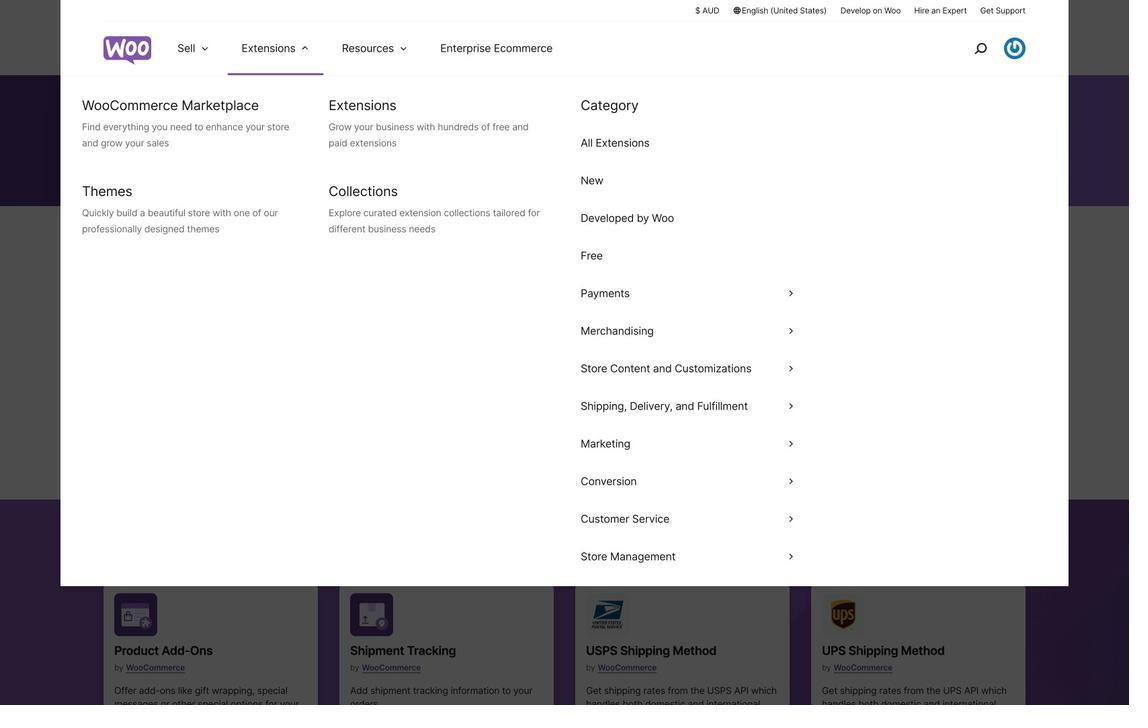 Task type: describe. For each thing, give the bounding box(es) containing it.
search image
[[970, 38, 992, 59]]

service navigation menu element
[[946, 27, 1026, 70]]



Task type: locate. For each thing, give the bounding box(es) containing it.
open account menu image
[[1004, 38, 1026, 59]]



Task type: vqa. For each thing, say whether or not it's contained in the screenshot.
name
no



